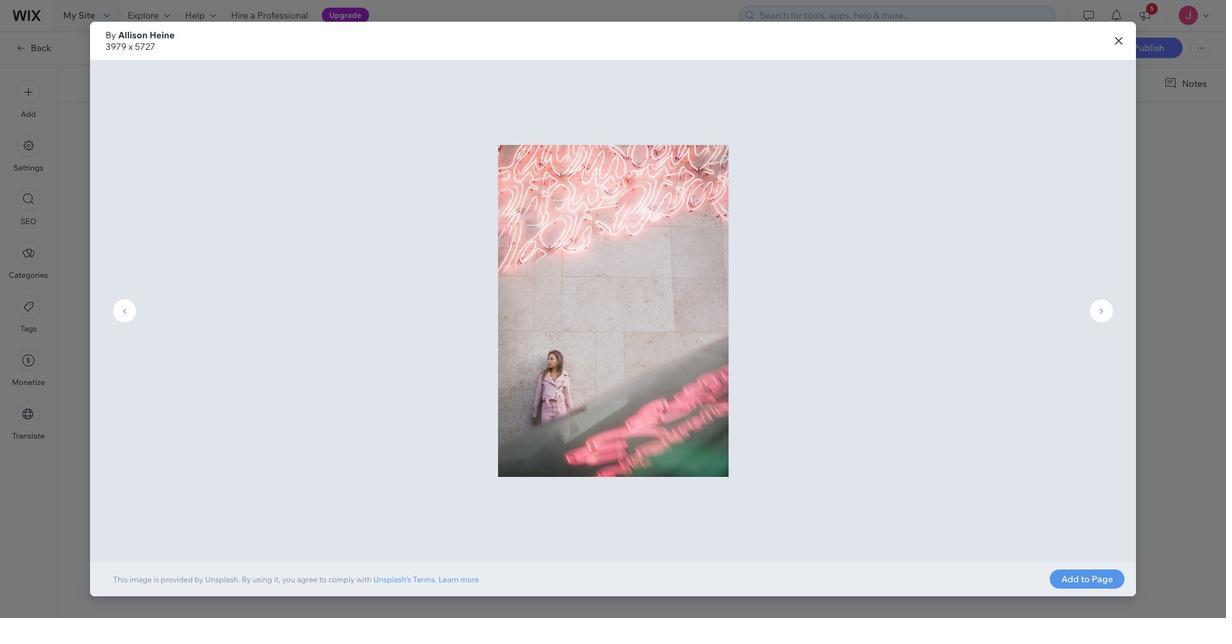 Task type: describe. For each thing, give the bounding box(es) containing it.
upgrade button
[[322, 8, 369, 23]]

publish button
[[1116, 38, 1183, 58]]

help
[[185, 10, 205, 21]]

5 button
[[1132, 0, 1160, 31]]

monetize
[[12, 378, 45, 387]]

settings
[[13, 163, 43, 173]]

notes
[[1183, 78, 1208, 89]]

my site
[[63, 10, 95, 21]]

add button
[[17, 81, 40, 119]]

explore
[[128, 10, 159, 21]]

translate
[[12, 431, 45, 441]]

categories
[[9, 270, 48, 280]]

site
[[78, 10, 95, 21]]

5
[[1151, 4, 1155, 13]]

tags button
[[17, 295, 40, 334]]

3 test from the left
[[463, 157, 478, 172]]

tags
[[20, 324, 37, 334]]

upgrade
[[329, 10, 361, 20]]

translate button
[[12, 403, 45, 441]]

professional
[[257, 10, 308, 21]]

my
[[63, 10, 76, 21]]

preview button
[[1063, 43, 1096, 54]]

2 test from the left
[[444, 157, 459, 172]]

test test test test testx
[[405, 157, 501, 172]]

help button
[[178, 0, 223, 31]]

settings button
[[13, 134, 43, 173]]

add
[[21, 109, 36, 119]]



Task type: vqa. For each thing, say whether or not it's contained in the screenshot.
5 button
yes



Task type: locate. For each thing, give the bounding box(es) containing it.
hire a professional link
[[223, 0, 316, 31]]

0 horizontal spatial test
[[426, 157, 441, 172]]

menu containing add
[[0, 73, 57, 449]]

preview
[[1063, 43, 1096, 54]]

menu
[[0, 73, 57, 449]]

1 horizontal spatial test
[[444, 157, 459, 172]]

test
[[426, 157, 441, 172], [444, 157, 459, 172], [463, 157, 478, 172]]

Search for tools, apps, help & more... field
[[756, 6, 1051, 24]]

testx
[[481, 157, 501, 172]]

2 horizontal spatial test
[[463, 157, 478, 172]]

save button
[[979, 42, 1031, 54]]

test
[[405, 157, 422, 172]]

seo
[[20, 217, 36, 226]]

save
[[995, 42, 1015, 54]]

back
[[31, 42, 51, 54]]

1 test from the left
[[426, 157, 441, 172]]

notes button
[[1160, 75, 1211, 92]]

hire
[[231, 10, 248, 21]]

categories button
[[9, 242, 48, 280]]

publish
[[1134, 42, 1165, 54]]

back button
[[15, 42, 51, 54]]

a
[[250, 10, 255, 21]]

monetize button
[[12, 349, 45, 387]]

seo button
[[17, 188, 40, 226]]

hire a professional
[[231, 10, 308, 21]]



